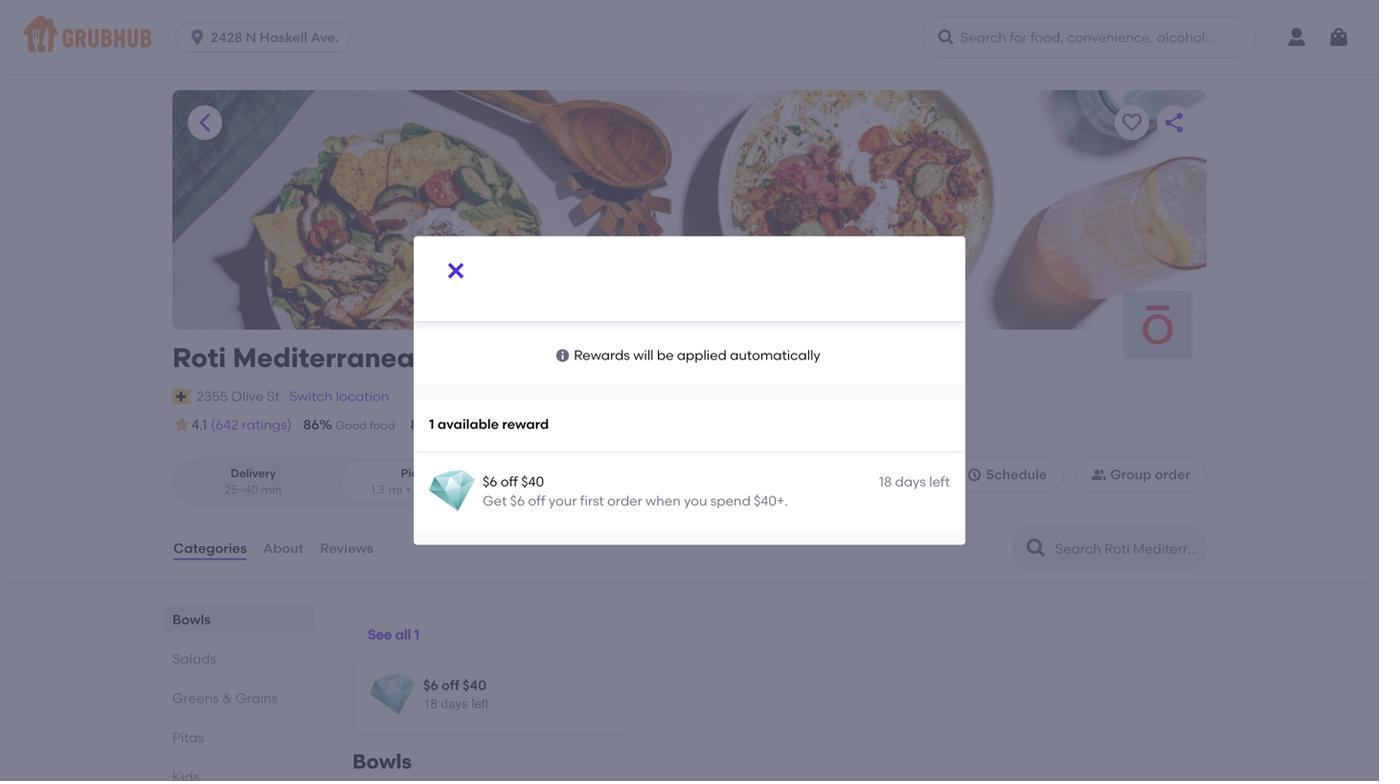 Task type: describe. For each thing, give the bounding box(es) containing it.
n
[[246, 29, 257, 46]]

about button
[[262, 514, 305, 583]]

group order button
[[1076, 457, 1207, 492]]

1 vertical spatial order
[[608, 493, 643, 509]]

st
[[267, 388, 280, 405]]

order inside button
[[1156, 466, 1191, 483]]

2428
[[211, 29, 243, 46]]

svg image for schedule
[[968, 467, 983, 482]]

group
[[1111, 466, 1152, 483]]

bowls,
[[438, 342, 524, 374]]

off for $6 off $40
[[501, 473, 518, 489]]

switch
[[290, 388, 333, 405]]

1 vertical spatial $6
[[510, 493, 525, 509]]

caret left icon image
[[194, 111, 217, 134]]

main navigation navigation
[[0, 0, 1380, 75]]

25–40
[[225, 483, 258, 497]]

mi
[[389, 483, 402, 497]]

days inside $6 off $40 18 days left
[[441, 697, 468, 711]]

$40+.
[[754, 493, 788, 509]]

0 horizontal spatial svg image
[[445, 259, 468, 282]]

1 horizontal spatial svg image
[[937, 28, 956, 47]]

group order
[[1111, 466, 1191, 483]]

see all 1
[[368, 626, 420, 642]]

time
[[463, 418, 488, 432]]

search icon image
[[1025, 537, 1048, 560]]

$6 off $40 18 days left
[[424, 677, 489, 711]]

0 vertical spatial left
[[930, 473, 951, 489]]

1.3
[[371, 483, 385, 497]]

left inside $6 off $40 18 days left
[[472, 697, 489, 711]]

$6 for $6 off $40
[[483, 473, 498, 489]]

categories
[[173, 540, 247, 556]]

greens & grains
[[172, 690, 278, 706]]

rewards will be applied automatically
[[574, 347, 821, 363]]

available
[[438, 416, 499, 432]]

•
[[406, 483, 411, 497]]

1 vertical spatial salads
[[172, 651, 216, 667]]

89
[[411, 416, 427, 433]]

food
[[370, 418, 395, 432]]

share icon image
[[1163, 111, 1186, 134]]

grains
[[236, 690, 278, 706]]

18 inside $6 off $40 18 days left
[[424, 697, 438, 711]]

save this restaurant image
[[1121, 111, 1144, 134]]

svg image inside "main navigation" navigation
[[1328, 26, 1351, 49]]

0 vertical spatial salads
[[530, 342, 622, 374]]

0 horizontal spatial bowls
[[172, 611, 211, 628]]

2 horizontal spatial off
[[528, 493, 546, 509]]

first
[[580, 493, 605, 509]]

on time delivery
[[443, 418, 534, 432]]

1 vertical spatial &
[[222, 690, 232, 706]]

location
[[336, 388, 389, 405]]

(642
[[211, 416, 239, 433]]

greens
[[172, 690, 219, 706]]

categories button
[[172, 514, 248, 583]]

on
[[443, 418, 460, 432]]

roti mediterranean bowls, salads & pitas logo image
[[1125, 291, 1192, 358]]

rewards
[[574, 347, 630, 363]]

star icon image
[[172, 415, 192, 434]]

automatically
[[730, 347, 821, 363]]

delivery
[[231, 466, 276, 480]]



Task type: locate. For each thing, give the bounding box(es) containing it.
Search Roti Mediterranean Bowls, Salads & Pitas search field
[[1054, 540, 1201, 558]]

1 horizontal spatial salads
[[530, 342, 622, 374]]

bowls
[[172, 611, 211, 628], [353, 749, 412, 774]]

1 horizontal spatial bowls
[[353, 749, 412, 774]]

off
[[501, 473, 518, 489], [528, 493, 546, 509], [442, 677, 460, 693]]

18
[[880, 473, 892, 489], [424, 697, 438, 711]]

when
[[646, 493, 681, 509]]

get
[[483, 493, 507, 509]]

rewards image
[[429, 468, 475, 514], [370, 672, 416, 718]]

option group
[[172, 457, 501, 506]]

1 right all
[[415, 626, 420, 642]]

0 vertical spatial $6
[[483, 473, 498, 489]]

1 horizontal spatial $40
[[522, 473, 544, 489]]

left
[[930, 473, 951, 489], [472, 697, 489, 711]]

1 min from the left
[[261, 483, 282, 497]]

1 horizontal spatial order
[[1156, 466, 1191, 483]]

pitas
[[655, 342, 724, 374], [172, 729, 204, 746]]

pickup
[[401, 466, 440, 480]]

reward
[[502, 416, 549, 432]]

(642 ratings)
[[211, 416, 292, 433]]

0 horizontal spatial off
[[442, 677, 460, 693]]

1 horizontal spatial pitas
[[655, 342, 724, 374]]

0 vertical spatial svg image
[[1328, 26, 1351, 49]]

order right 'first'
[[608, 493, 643, 509]]

min inside the delivery 25–40 min
[[261, 483, 282, 497]]

0 horizontal spatial $6
[[424, 677, 439, 693]]

2428 n haskell ave. button
[[175, 22, 359, 53]]

0 vertical spatial off
[[501, 473, 518, 489]]

1 horizontal spatial rewards image
[[429, 468, 475, 514]]

$40 for $6 off $40
[[522, 473, 544, 489]]

1 horizontal spatial 18
[[880, 473, 892, 489]]

2 vertical spatial svg image
[[555, 348, 570, 363]]

svg image inside schedule button
[[968, 467, 983, 482]]

1 vertical spatial days
[[441, 697, 468, 711]]

2355 olive st button
[[196, 386, 281, 407]]

salads left the will
[[530, 342, 622, 374]]

2 vertical spatial off
[[442, 677, 460, 693]]

0 vertical spatial pitas
[[655, 342, 724, 374]]

2 vertical spatial $6
[[424, 677, 439, 693]]

get $6 off your first order when you spend $40+.
[[483, 493, 788, 509]]

4.1
[[192, 416, 207, 433]]

1 horizontal spatial $6
[[483, 473, 498, 489]]

&
[[628, 342, 649, 374], [222, 690, 232, 706]]

you
[[684, 493, 708, 509]]

pitas down greens
[[172, 729, 204, 746]]

1 vertical spatial $40
[[463, 677, 487, 693]]

1 horizontal spatial 1
[[429, 416, 435, 432]]

salads
[[530, 342, 622, 374], [172, 651, 216, 667]]

ave.
[[311, 29, 339, 46]]

0 horizontal spatial left
[[472, 697, 489, 711]]

1 vertical spatial left
[[472, 697, 489, 711]]

0 vertical spatial 1
[[429, 416, 435, 432]]

1 vertical spatial 1
[[415, 626, 420, 642]]

$40 for $6 off $40 18 days left
[[463, 677, 487, 693]]

$6 inside $6 off $40 18 days left
[[424, 677, 439, 693]]

18 days left
[[880, 473, 951, 489]]

svg image for 2428 n haskell ave.
[[188, 28, 207, 47]]

0 horizontal spatial $40
[[463, 677, 487, 693]]

2 horizontal spatial svg image
[[968, 467, 983, 482]]

1
[[429, 416, 435, 432], [415, 626, 420, 642]]

subscription pass image
[[172, 389, 192, 404]]

0 horizontal spatial pitas
[[172, 729, 204, 746]]

see all 1 button
[[368, 617, 420, 652]]

delivery
[[490, 418, 534, 432]]

order
[[1156, 466, 1191, 483], [608, 493, 643, 509]]

see
[[368, 626, 392, 642]]

& left "grains"
[[222, 690, 232, 706]]

pitas right the will
[[655, 342, 724, 374]]

0 horizontal spatial days
[[441, 697, 468, 711]]

rewards image down see all 1 button
[[370, 672, 416, 718]]

0 horizontal spatial salads
[[172, 651, 216, 667]]

haskell
[[260, 29, 308, 46]]

mediterranean
[[233, 342, 431, 374]]

0 vertical spatial 18
[[880, 473, 892, 489]]

1 vertical spatial pitas
[[172, 729, 204, 746]]

all
[[395, 626, 411, 642]]

2 horizontal spatial svg image
[[1328, 26, 1351, 49]]

about
[[263, 540, 304, 556]]

be
[[657, 347, 674, 363]]

1 vertical spatial 18
[[424, 697, 438, 711]]

switch location
[[290, 388, 389, 405]]

0 vertical spatial $40
[[522, 473, 544, 489]]

2355 olive st
[[197, 388, 280, 405]]

schedule button
[[951, 457, 1064, 492]]

roti mediterranean bowls, salads & pitas
[[172, 342, 724, 374]]

1 horizontal spatial &
[[628, 342, 649, 374]]

2 horizontal spatial $6
[[510, 493, 525, 509]]

reviews
[[320, 540, 374, 556]]

svg image
[[1328, 26, 1351, 49], [445, 259, 468, 282], [555, 348, 570, 363]]

applied
[[677, 347, 727, 363]]

people icon image
[[1092, 467, 1107, 482]]

1 vertical spatial bowls
[[353, 749, 412, 774]]

& left be
[[628, 342, 649, 374]]

1 available reward
[[429, 416, 549, 432]]

0 vertical spatial days
[[896, 473, 927, 489]]

1 vertical spatial svg image
[[445, 259, 468, 282]]

2428 n haskell ave.
[[211, 29, 339, 46]]

svg image inside 2428 n haskell ave. button
[[188, 28, 207, 47]]

pickup 1.3 mi • 10–20 min
[[371, 466, 469, 497]]

roti
[[172, 342, 226, 374]]

good food
[[336, 418, 395, 432]]

option group containing delivery 25–40 min
[[172, 457, 501, 506]]

$40 inside $6 off $40 18 days left
[[463, 677, 487, 693]]

good
[[336, 418, 367, 432]]

$6 off $40
[[483, 473, 544, 489]]

1 inside button
[[415, 626, 420, 642]]

0 horizontal spatial svg image
[[188, 28, 207, 47]]

86
[[303, 416, 319, 433]]

delivery 25–40 min
[[225, 466, 282, 497]]

80
[[549, 416, 566, 433]]

0 vertical spatial order
[[1156, 466, 1191, 483]]

1 vertical spatial rewards image
[[370, 672, 416, 718]]

order right group at the right of page
[[1156, 466, 1191, 483]]

will
[[634, 347, 654, 363]]

0 vertical spatial bowls
[[172, 611, 211, 628]]

ratings)
[[242, 416, 292, 433]]

svg image
[[188, 28, 207, 47], [937, 28, 956, 47], [968, 467, 983, 482]]

$6
[[483, 473, 498, 489], [510, 493, 525, 509], [424, 677, 439, 693]]

1 right 89
[[429, 416, 435, 432]]

10–20
[[415, 483, 446, 497]]

days
[[896, 473, 927, 489], [441, 697, 468, 711]]

1 vertical spatial off
[[528, 493, 546, 509]]

0 vertical spatial &
[[628, 342, 649, 374]]

0 horizontal spatial rewards image
[[370, 672, 416, 718]]

olive
[[231, 388, 264, 405]]

$6 for $6 off $40 18 days left
[[424, 677, 439, 693]]

your
[[549, 493, 577, 509]]

2355
[[197, 388, 228, 405]]

1 horizontal spatial off
[[501, 473, 518, 489]]

min inside the pickup 1.3 mi • 10–20 min
[[449, 483, 469, 497]]

spend
[[711, 493, 751, 509]]

1 horizontal spatial days
[[896, 473, 927, 489]]

0 horizontal spatial min
[[261, 483, 282, 497]]

1 horizontal spatial svg image
[[555, 348, 570, 363]]

switch location button
[[289, 386, 390, 407]]

save this restaurant button
[[1115, 105, 1150, 140]]

2 min from the left
[[449, 483, 469, 497]]

off for $6 off $40 18 days left
[[442, 677, 460, 693]]

rewards image for 18 days left
[[370, 672, 416, 718]]

0 horizontal spatial 18
[[424, 697, 438, 711]]

min right 10–20
[[449, 483, 469, 497]]

min
[[261, 483, 282, 497], [449, 483, 469, 497]]

reviews button
[[319, 514, 374, 583]]

rewards image right • in the bottom left of the page
[[429, 468, 475, 514]]

0 horizontal spatial 1
[[415, 626, 420, 642]]

1 horizontal spatial left
[[930, 473, 951, 489]]

$40
[[522, 473, 544, 489], [463, 677, 487, 693]]

0 horizontal spatial &
[[222, 690, 232, 706]]

off inside $6 off $40 18 days left
[[442, 677, 460, 693]]

1 horizontal spatial min
[[449, 483, 469, 497]]

0 horizontal spatial order
[[608, 493, 643, 509]]

salads up greens
[[172, 651, 216, 667]]

rewards image for get $6 off your first order when you spend $40+.
[[429, 468, 475, 514]]

0 vertical spatial rewards image
[[429, 468, 475, 514]]

schedule
[[987, 466, 1048, 483]]

min down delivery
[[261, 483, 282, 497]]



Task type: vqa. For each thing, say whether or not it's contained in the screenshot.
"8oz Honey Mustard Sauce" on the bottom of the page
no



